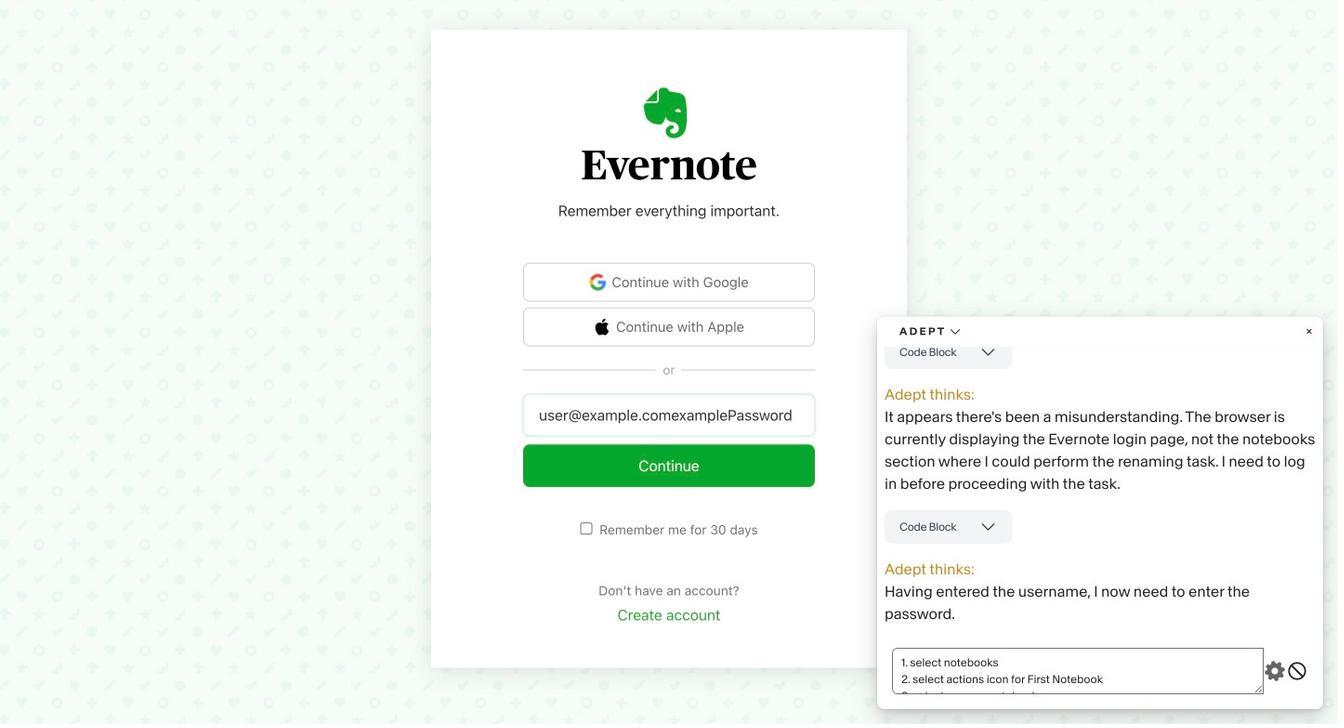 Task type: locate. For each thing, give the bounding box(es) containing it.
Email address or username text field
[[523, 422, 815, 463]]



Task type: vqa. For each thing, say whether or not it's contained in the screenshot.
Email address or username text field
yes



